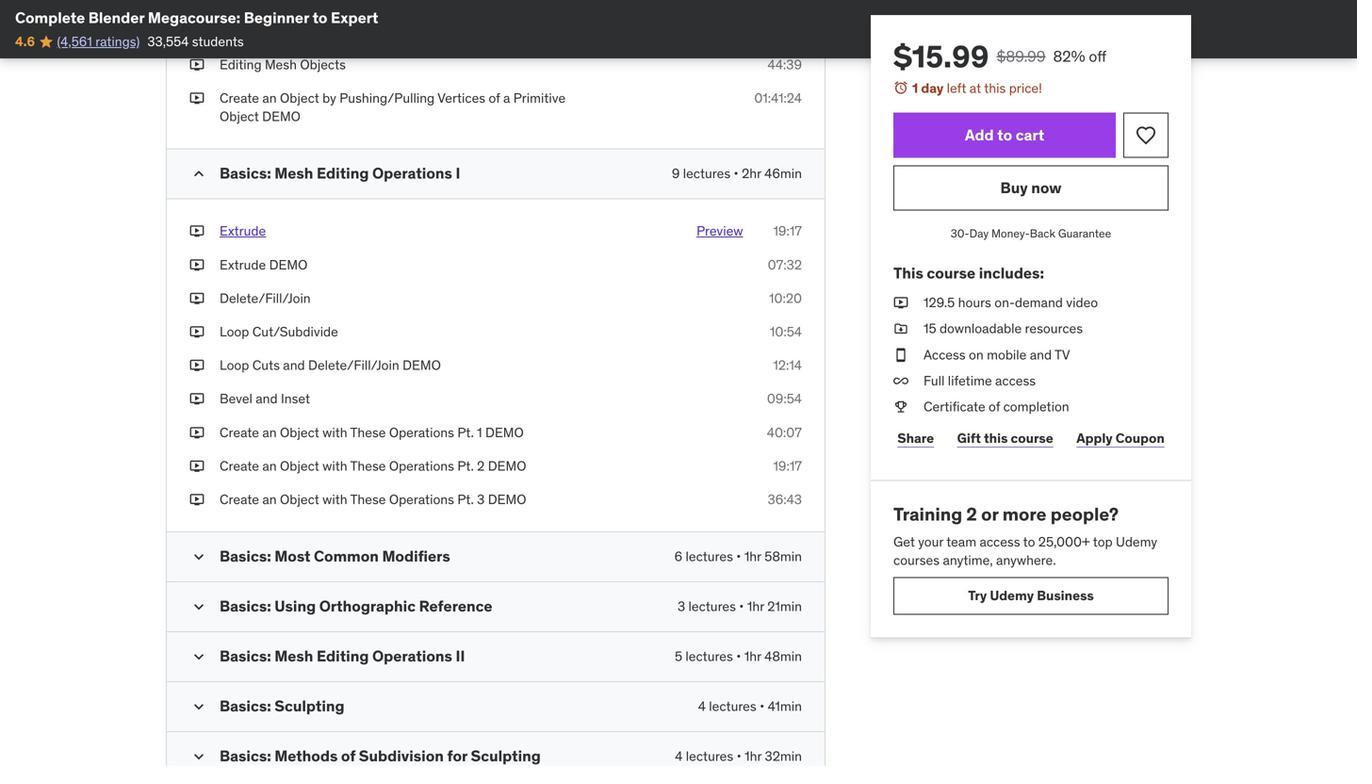 Task type: locate. For each thing, give the bounding box(es) containing it.
1 vertical spatial 4
[[675, 748, 683, 765]]

2 vertical spatial these
[[350, 491, 386, 508]]

2 pt. from the top
[[458, 458, 474, 475]]

cart
[[1016, 125, 1045, 145]]

extrude for extrude
[[220, 223, 266, 240]]

lectures right 9
[[683, 165, 731, 182]]

0 horizontal spatial primitive
[[400, 22, 452, 39]]

with up create an object with these operations pt. 2 demo
[[323, 424, 348, 441]]

1 horizontal spatial udemy
[[1116, 533, 1158, 550]]

1 loop from the top
[[220, 323, 249, 340]]

ii
[[456, 647, 465, 666]]

create for create an object by pushing/pulling vertices of a primitive object demo
[[220, 90, 259, 107]]

small image for basics: mesh editing operations i
[[189, 165, 208, 184]]

1 vertical spatial editing
[[317, 164, 369, 183]]

apply
[[1077, 430, 1113, 447]]

editing down by
[[317, 164, 369, 183]]

xsmall image
[[189, 22, 205, 40], [189, 89, 205, 108], [189, 289, 205, 308], [894, 294, 909, 312], [189, 323, 205, 341], [894, 346, 909, 364], [189, 356, 205, 375], [894, 372, 909, 390], [894, 398, 909, 416], [189, 457, 205, 476], [189, 491, 205, 509]]

0 vertical spatial extrude
[[220, 223, 266, 240]]

4
[[698, 698, 706, 715], [675, 748, 683, 765]]

1 horizontal spatial primitive
[[514, 90, 566, 107]]

mesh for basics: mesh editing operations i
[[275, 164, 313, 183]]

udemy inside 'link'
[[990, 587, 1034, 604]]

41min
[[768, 698, 802, 715]]

udemy
[[1116, 533, 1158, 550], [990, 587, 1034, 604]]

0 vertical spatial 1
[[913, 80, 918, 97]]

4 with from the top
[[323, 491, 348, 508]]

an for create an object with these operations pt. 2 demo
[[262, 458, 277, 475]]

sculpting
[[275, 697, 345, 716], [471, 747, 541, 766]]

this
[[894, 263, 924, 283]]

1 vertical spatial primitive
[[514, 90, 566, 107]]

on
[[969, 346, 984, 363]]

xsmall image for bevel and inset
[[189, 390, 205, 408]]

12:14
[[773, 357, 802, 374]]

0 horizontal spatial sculpting
[[275, 697, 345, 716]]

xsmall image
[[189, 56, 205, 74], [189, 222, 205, 241], [189, 256, 205, 274], [894, 320, 909, 338], [189, 390, 205, 408], [189, 424, 205, 442]]

1 vertical spatial to
[[998, 125, 1013, 145]]

subdivision
[[359, 747, 444, 766]]

0 horizontal spatial 4
[[675, 748, 683, 765]]

1hr for basics: most common modifiers
[[745, 548, 762, 565]]

operations up create an object with these operations pt. 3 demo
[[389, 458, 454, 475]]

• for basics: sculpting
[[760, 698, 765, 715]]

extrude for extrude demo
[[220, 256, 266, 273]]

extrude up extrude demo
[[220, 223, 266, 240]]

or
[[981, 503, 999, 526]]

0 vertical spatial course
[[927, 263, 976, 283]]

business
[[1037, 587, 1094, 604]]

2hr
[[742, 165, 762, 182]]

basics: left "methods"
[[220, 747, 271, 766]]

1 vertical spatial access
[[980, 533, 1021, 550]]

these for 3
[[350, 491, 386, 508]]

4 for basics: methods of subdivision for sculpting
[[675, 748, 683, 765]]

primitive inside create an object by pushing/pulling vertices of a primitive object demo
[[514, 90, 566, 107]]

these for 1
[[350, 424, 386, 441]]

1 vertical spatial loop
[[220, 357, 249, 374]]

create inside create an object by pushing/pulling vertices of a primitive object demo
[[220, 90, 259, 107]]

5 small image from the top
[[189, 748, 208, 766]]

2 an from the top
[[262, 90, 277, 107]]

and
[[1030, 346, 1052, 363], [283, 357, 305, 374], [256, 390, 278, 407]]

primitive right expert
[[400, 22, 452, 39]]

3 an from the top
[[262, 424, 277, 441]]

extrude
[[220, 223, 266, 240], [220, 256, 266, 273]]

objects up vertices
[[456, 22, 501, 39]]

4 small image from the top
[[189, 648, 208, 667]]

1 vertical spatial these
[[350, 458, 386, 475]]

xsmall image for extrude demo
[[189, 256, 205, 274]]

1 an from the top
[[262, 22, 277, 39]]

1 vertical spatial pt.
[[458, 458, 474, 475]]

5 basics: from the top
[[220, 697, 271, 716]]

10:54
[[770, 323, 802, 340]]

4 an from the top
[[262, 458, 277, 475]]

with
[[323, 22, 348, 39], [323, 424, 348, 441], [323, 458, 348, 475], [323, 491, 348, 508]]

to left expert
[[313, 8, 328, 27]]

• left 41min
[[760, 698, 765, 715]]

of
[[489, 90, 500, 107], [989, 398, 1000, 415], [341, 747, 356, 766]]

your
[[918, 533, 944, 550]]

delete/fill/join down extrude demo
[[220, 290, 311, 307]]

extrude down extrude button
[[220, 256, 266, 273]]

loop left cut/subdivide
[[220, 323, 249, 340]]

1 horizontal spatial 1
[[913, 80, 918, 97]]

• left 2hr
[[734, 165, 739, 182]]

of down the full lifetime access at the right of page
[[989, 398, 1000, 415]]

6 basics: from the top
[[220, 747, 271, 766]]

2 extrude from the top
[[220, 256, 266, 273]]

2 vertical spatial of
[[341, 747, 356, 766]]

• for basics: using orthographic reference
[[739, 598, 744, 615]]

3 pt. from the top
[[458, 491, 474, 508]]

this right at
[[984, 80, 1006, 97]]

2 vertical spatial to
[[1023, 533, 1036, 550]]

2 small image from the top
[[189, 548, 208, 567]]

0 vertical spatial mesh
[[265, 56, 297, 73]]

with for create an object with these operations pt. 2 demo
[[323, 458, 348, 475]]

basics: right small image
[[220, 697, 271, 716]]

with for create an object with these operations pt. 3 demo
[[323, 491, 348, 508]]

basics: left most
[[220, 547, 271, 566]]

lectures for basics: methods of subdivision for sculpting
[[686, 748, 734, 765]]

udemy right the top
[[1116, 533, 1158, 550]]

basics: left using
[[220, 597, 271, 616]]

48min
[[765, 648, 802, 665]]

operations up create an object with these operations pt. 2 demo
[[389, 424, 454, 441]]

small image
[[189, 698, 208, 717]]

this right the gift
[[984, 430, 1008, 447]]

4 lectures • 1hr 32min
[[675, 748, 802, 765]]

cut/subdivide
[[252, 323, 338, 340]]

with down create an object with these operations pt. 2 demo
[[323, 491, 348, 508]]

0 vertical spatial delete/fill/join
[[220, 290, 311, 307]]

and left inset
[[256, 390, 278, 407]]

10:20
[[769, 290, 802, 307]]

these down create an object with these operations pt. 2 demo
[[350, 491, 386, 508]]

course down 'completion'
[[1011, 430, 1054, 447]]

1 vertical spatial extrude
[[220, 256, 266, 273]]

to up anywhere. at the bottom right of page
[[1023, 533, 1036, 550]]

4 lectures • 41min
[[698, 698, 802, 715]]

of right "methods"
[[341, 747, 356, 766]]

1 horizontal spatial course
[[1011, 430, 1054, 447]]

1 these from the top
[[350, 424, 386, 441]]

access inside the "training 2 or more people? get your team access to 25,000+ top udemy courses anytime, anywhere."
[[980, 533, 1021, 550]]

delete/fill/join
[[220, 290, 311, 307], [308, 357, 399, 374]]

small image
[[189, 165, 208, 184], [189, 548, 208, 567], [189, 598, 208, 617], [189, 648, 208, 667], [189, 748, 208, 766]]

objects up by
[[300, 56, 346, 73]]

3 these from the top
[[350, 491, 386, 508]]

these down "create an object with these operations pt. 1 demo"
[[350, 458, 386, 475]]

01:41:24
[[754, 90, 802, 107]]

lectures down 6 lectures • 1hr 58min
[[689, 598, 736, 615]]

30-
[[951, 226, 970, 241]]

price!
[[1009, 80, 1042, 97]]

1 vertical spatial 3
[[678, 598, 685, 615]]

2 horizontal spatial of
[[989, 398, 1000, 415]]

3 small image from the top
[[189, 598, 208, 617]]

1
[[913, 80, 918, 97], [477, 424, 482, 441]]

loop for loop cuts and delete/fill/join demo
[[220, 357, 249, 374]]

0 horizontal spatial blender
[[88, 8, 145, 27]]

inset
[[281, 390, 310, 407]]

4.6
[[15, 33, 35, 50]]

129.5 hours on-demand video
[[924, 294, 1098, 311]]

basics: for basics: sculpting
[[220, 697, 271, 716]]

courses
[[894, 552, 940, 569]]

full
[[924, 372, 945, 389]]

lectures for basics: most common modifiers
[[686, 548, 733, 565]]

operations left ii
[[372, 647, 452, 666]]

0 horizontal spatial 3
[[477, 491, 485, 508]]

operations up modifiers
[[389, 491, 454, 508]]

top
[[1093, 533, 1113, 550]]

alarm image
[[894, 80, 909, 95]]

2 create from the top
[[220, 90, 259, 107]]

bevel
[[220, 390, 253, 407]]

1 vertical spatial 19:17
[[773, 458, 802, 475]]

mesh
[[265, 56, 297, 73], [275, 164, 313, 183], [275, 647, 313, 666]]

gift
[[957, 430, 981, 447]]

anywhere.
[[996, 552, 1056, 569]]

• left 48min
[[736, 648, 741, 665]]

mesh for basics: mesh editing operations ii
[[275, 647, 313, 666]]

• for basics: mesh editing operations ii
[[736, 648, 741, 665]]

these up create an object with these operations pt. 2 demo
[[350, 424, 386, 441]]

basics: for basics: methods of subdivision for sculpting
[[220, 747, 271, 766]]

3 with from the top
[[323, 458, 348, 475]]

1 vertical spatial delete/fill/join
[[308, 357, 399, 374]]

with for create an object with blender primitive objects demo
[[323, 22, 348, 39]]

0 vertical spatial 4
[[698, 698, 706, 715]]

of inside create an object by pushing/pulling vertices of a primitive object demo
[[489, 90, 500, 107]]

sculpting up "methods"
[[275, 697, 345, 716]]

2 with from the top
[[323, 424, 348, 441]]

access down the or
[[980, 533, 1021, 550]]

operations
[[372, 164, 452, 183], [389, 424, 454, 441], [389, 458, 454, 475], [389, 491, 454, 508], [372, 647, 452, 666]]

an inside create an object by pushing/pulling vertices of a primitive object demo
[[262, 90, 277, 107]]

vertices
[[438, 90, 486, 107]]

operations for 1
[[389, 424, 454, 441]]

create
[[220, 22, 259, 39], [220, 90, 259, 107], [220, 424, 259, 441], [220, 458, 259, 475], [220, 491, 259, 508]]

0 vertical spatial 2
[[477, 458, 485, 475]]

get
[[894, 533, 915, 550]]

create an object with these operations pt. 1 demo
[[220, 424, 524, 441]]

blender up pushing/pulling
[[351, 22, 397, 39]]

loop left cuts
[[220, 357, 249, 374]]

access down mobile
[[996, 372, 1036, 389]]

to
[[313, 8, 328, 27], [998, 125, 1013, 145], [1023, 533, 1036, 550]]

2 basics: from the top
[[220, 547, 271, 566]]

1 horizontal spatial 4
[[698, 698, 706, 715]]

create for create an object with these operations pt. 2 demo
[[220, 458, 259, 475]]

0 vertical spatial 19:17
[[773, 223, 802, 240]]

basics: up basics: sculpting
[[220, 647, 271, 666]]

36:43
[[768, 491, 802, 508]]

these
[[350, 424, 386, 441], [350, 458, 386, 475], [350, 491, 386, 508]]

course up 129.5
[[927, 263, 976, 283]]

sculpting right for
[[471, 747, 541, 766]]

small image for basics: methods of subdivision for sculpting
[[189, 748, 208, 766]]

0 vertical spatial this
[[984, 80, 1006, 97]]

1 with from the top
[[323, 22, 348, 39]]

lectures right 5
[[686, 648, 733, 665]]

0 vertical spatial to
[[313, 8, 328, 27]]

1 extrude from the top
[[220, 223, 266, 240]]

1 vertical spatial of
[[989, 398, 1000, 415]]

and right cuts
[[283, 357, 305, 374]]

udemy inside the "training 2 or more people? get your team access to 25,000+ top udemy courses anytime, anywhere."
[[1116, 533, 1158, 550]]

share button
[[894, 420, 938, 458]]

editing down the students
[[220, 56, 262, 73]]

15
[[924, 320, 937, 337]]

most
[[275, 547, 311, 566]]

with right beginner
[[323, 22, 348, 39]]

using
[[275, 597, 316, 616]]

basics: for basics: mesh editing operations i
[[220, 164, 271, 183]]

1 horizontal spatial objects
[[456, 22, 501, 39]]

for
[[447, 747, 468, 766]]

2 loop from the top
[[220, 357, 249, 374]]

1 small image from the top
[[189, 165, 208, 184]]

2
[[477, 458, 485, 475], [967, 503, 977, 526]]

blender
[[88, 8, 145, 27], [351, 22, 397, 39]]

1hr left 48min
[[745, 648, 761, 665]]

lectures
[[683, 165, 731, 182], [686, 548, 733, 565], [689, 598, 736, 615], [686, 648, 733, 665], [709, 698, 757, 715], [686, 748, 734, 765]]

blender up "ratings)"
[[88, 8, 145, 27]]

try udemy business link
[[894, 577, 1169, 615]]

1hr left 32min
[[745, 748, 762, 765]]

0 vertical spatial udemy
[[1116, 533, 1158, 550]]

0 horizontal spatial 1
[[477, 424, 482, 441]]

pt. for 1
[[458, 424, 474, 441]]

with for create an object with these operations pt. 1 demo
[[323, 424, 348, 441]]

gift this course link
[[953, 420, 1058, 458]]

1 create from the top
[[220, 22, 259, 39]]

5 create from the top
[[220, 491, 259, 508]]

object for create an object with these operations pt. 1 demo
[[280, 424, 319, 441]]

an for create an object with these operations pt. 1 demo
[[262, 424, 277, 441]]

1 basics: from the top
[[220, 164, 271, 183]]

an for create an object by pushing/pulling vertices of a primitive object demo
[[262, 90, 277, 107]]

lectures down "4 lectures • 41min"
[[686, 748, 734, 765]]

xsmall image for create an object with these operations pt. 1 demo
[[189, 424, 205, 442]]

1 vertical spatial 2
[[967, 503, 977, 526]]

1 vertical spatial course
[[1011, 430, 1054, 447]]

0 horizontal spatial udemy
[[990, 587, 1034, 604]]

3 basics: from the top
[[220, 597, 271, 616]]

of left a
[[489, 90, 500, 107]]

1 pt. from the top
[[458, 424, 474, 441]]

1hr left 21min
[[747, 598, 764, 615]]

0 vertical spatial primitive
[[400, 22, 452, 39]]

basics: using orthographic reference
[[220, 597, 493, 616]]

buy now
[[1001, 178, 1062, 197]]

basics:
[[220, 164, 271, 183], [220, 547, 271, 566], [220, 597, 271, 616], [220, 647, 271, 666], [220, 697, 271, 716], [220, 747, 271, 766]]

guarantee
[[1059, 226, 1112, 241]]

1 vertical spatial objects
[[300, 56, 346, 73]]

• left 21min
[[739, 598, 744, 615]]

primitive
[[400, 22, 452, 39], [514, 90, 566, 107]]

• left 32min
[[737, 748, 742, 765]]

object
[[280, 22, 319, 39], [280, 90, 319, 107], [220, 108, 259, 125], [280, 424, 319, 441], [280, 458, 319, 475], [280, 491, 319, 508]]

pt. for 2
[[458, 458, 474, 475]]

basics: methods of subdivision for sculpting
[[220, 747, 541, 766]]

1hr for basics: using orthographic reference
[[747, 598, 764, 615]]

19:17 up the 36:43
[[773, 458, 802, 475]]

1 horizontal spatial sculpting
[[471, 747, 541, 766]]

0 vertical spatial objects
[[456, 22, 501, 39]]

0 vertical spatial pt.
[[458, 424, 474, 441]]

1 vertical spatial mesh
[[275, 164, 313, 183]]

pt.
[[458, 424, 474, 441], [458, 458, 474, 475], [458, 491, 474, 508]]

to left cart
[[998, 125, 1013, 145]]

lectures for basics: mesh editing operations ii
[[686, 648, 733, 665]]

demo inside create an object by pushing/pulling vertices of a primitive object demo
[[262, 108, 301, 125]]

3 create from the top
[[220, 424, 259, 441]]

2 these from the top
[[350, 458, 386, 475]]

hours
[[958, 294, 992, 311]]

common
[[314, 547, 379, 566]]

editing down basics: using orthographic reference
[[317, 647, 369, 666]]

basics: up extrude button
[[220, 164, 271, 183]]

33,554
[[147, 33, 189, 50]]

1 vertical spatial udemy
[[990, 587, 1034, 604]]

delete/fill/join up inset
[[308, 357, 399, 374]]

• left 58min
[[737, 548, 741, 565]]

1 horizontal spatial to
[[998, 125, 1013, 145]]

try
[[968, 587, 987, 604]]

5 an from the top
[[262, 491, 277, 508]]

1 vertical spatial this
[[984, 430, 1008, 447]]

2 vertical spatial editing
[[317, 647, 369, 666]]

2 inside the "training 2 or more people? get your team access to 25,000+ top udemy courses anytime, anywhere."
[[967, 503, 977, 526]]

4 create from the top
[[220, 458, 259, 475]]

0 vertical spatial of
[[489, 90, 500, 107]]

0 horizontal spatial of
[[341, 747, 356, 766]]

2 vertical spatial mesh
[[275, 647, 313, 666]]

1 horizontal spatial of
[[489, 90, 500, 107]]

1 this from the top
[[984, 80, 1006, 97]]

these for 2
[[350, 458, 386, 475]]

and left the tv
[[1030, 346, 1052, 363]]

udemy right try
[[990, 587, 1034, 604]]

create for create an object with these operations pt. 3 demo
[[220, 491, 259, 508]]

basics: sculpting
[[220, 697, 345, 716]]

0 vertical spatial loop
[[220, 323, 249, 340]]

pushing/pulling
[[340, 90, 435, 107]]

with down "create an object with these operations pt. 1 demo"
[[323, 458, 348, 475]]

0 vertical spatial these
[[350, 424, 386, 441]]

1 horizontal spatial 2
[[967, 503, 977, 526]]

primitive right a
[[514, 90, 566, 107]]

create for create an object with blender primitive objects demo
[[220, 22, 259, 39]]

lectures right 6
[[686, 548, 733, 565]]

1hr left 58min
[[745, 548, 762, 565]]

2 vertical spatial pt.
[[458, 491, 474, 508]]

4 basics: from the top
[[220, 647, 271, 666]]

loop cut/subdivide
[[220, 323, 338, 340]]

extrude button
[[220, 222, 266, 241]]

an for create an object with blender primitive objects demo
[[262, 22, 277, 39]]

• for basics: methods of subdivision for sculpting
[[737, 748, 742, 765]]

19:17 up 07:32
[[773, 223, 802, 240]]

lectures down the 5 lectures • 1hr 48min
[[709, 698, 757, 715]]

small image for basics: most common modifiers
[[189, 548, 208, 567]]

2 horizontal spatial to
[[1023, 533, 1036, 550]]

1 vertical spatial 1
[[477, 424, 482, 441]]



Task type: vqa. For each thing, say whether or not it's contained in the screenshot.
2nd small image from the top
yes



Task type: describe. For each thing, give the bounding box(es) containing it.
certificate
[[924, 398, 986, 415]]

certificate of completion
[[924, 398, 1070, 415]]

wishlist image
[[1135, 124, 1158, 147]]

basics: mesh editing operations ii
[[220, 647, 465, 666]]

0 vertical spatial access
[[996, 372, 1036, 389]]

to inside the "training 2 or more people? get your team access to 25,000+ top udemy courses anytime, anywhere."
[[1023, 533, 1036, 550]]

access on mobile and tv
[[924, 346, 1071, 363]]

operations for 2
[[389, 458, 454, 475]]

lifetime
[[948, 372, 992, 389]]

i
[[456, 164, 460, 183]]

small image for basics: using orthographic reference
[[189, 598, 208, 617]]

basics: most common modifiers
[[220, 547, 450, 566]]

extrude demo
[[220, 256, 308, 273]]

5 lectures • 1hr 48min
[[675, 648, 802, 665]]

$15.99 $89.99 82% off
[[894, 38, 1107, 75]]

loop cuts and delete/fill/join demo
[[220, 357, 441, 374]]

more
[[1003, 503, 1047, 526]]

44:39
[[768, 56, 802, 73]]

6 lectures • 1hr 58min
[[675, 548, 802, 565]]

downloadable
[[940, 320, 1022, 337]]

completion
[[1004, 398, 1070, 415]]

58min
[[765, 548, 802, 565]]

40:07
[[767, 424, 802, 441]]

an for create an object with these operations pt. 3 demo
[[262, 491, 277, 508]]

anytime,
[[943, 552, 993, 569]]

object for create an object with these operations pt. 3 demo
[[280, 491, 319, 508]]

0 vertical spatial 3
[[477, 491, 485, 508]]

32min
[[765, 748, 802, 765]]

demand
[[1015, 294, 1063, 311]]

by
[[323, 90, 336, 107]]

coupon
[[1116, 430, 1165, 447]]

bevel and inset
[[220, 390, 310, 407]]

• for basics: most common modifiers
[[737, 548, 741, 565]]

0 horizontal spatial 2
[[477, 458, 485, 475]]

basics: for basics: using orthographic reference
[[220, 597, 271, 616]]

basics: mesh editing operations i
[[220, 164, 460, 183]]

gift this course
[[957, 430, 1054, 447]]

create an object with these operations pt. 3 demo
[[220, 491, 527, 508]]

5
[[675, 648, 683, 665]]

complete blender megacourse: beginner to expert
[[15, 8, 378, 27]]

at
[[970, 80, 981, 97]]

includes:
[[979, 263, 1045, 283]]

people?
[[1051, 503, 1119, 526]]

expert
[[331, 8, 378, 27]]

create an object by pushing/pulling vertices of a primitive object demo
[[220, 90, 566, 125]]

a
[[503, 90, 510, 107]]

object for create an object by pushing/pulling vertices of a primitive object demo
[[280, 90, 319, 107]]

now
[[1032, 178, 1062, 197]]

modifiers
[[382, 547, 450, 566]]

2 horizontal spatial and
[[1030, 346, 1052, 363]]

editing mesh objects
[[220, 56, 346, 73]]

2 19:17 from the top
[[773, 458, 802, 475]]

students
[[192, 33, 244, 50]]

preview
[[697, 223, 743, 240]]

loop for loop cut/subdivide
[[220, 323, 249, 340]]

1 19:17 from the top
[[773, 223, 802, 240]]

tv
[[1055, 346, 1071, 363]]

create for create an object with these operations pt. 1 demo
[[220, 424, 259, 441]]

33,554 students
[[147, 33, 244, 50]]

3 lectures • 1hr 21min
[[678, 598, 802, 615]]

try udemy business
[[968, 587, 1094, 604]]

resources
[[1025, 320, 1083, 337]]

lectures for basics: mesh editing operations i
[[683, 165, 731, 182]]

mesh for editing mesh objects
[[265, 56, 297, 73]]

15 downloadable resources
[[924, 320, 1083, 337]]

day
[[921, 80, 944, 97]]

xsmall image for editing mesh objects
[[189, 56, 205, 74]]

0 vertical spatial editing
[[220, 56, 262, 73]]

basics: for basics: most common modifiers
[[220, 547, 271, 566]]

megacourse:
[[148, 8, 241, 27]]

$89.99
[[997, 47, 1046, 66]]

(4,561 ratings)
[[57, 33, 140, 50]]

add
[[965, 125, 994, 145]]

operations left i
[[372, 164, 452, 183]]

object for create an object with these operations pt. 2 demo
[[280, 458, 319, 475]]

cuts
[[252, 357, 280, 374]]

2 this from the top
[[984, 430, 1008, 447]]

left
[[947, 80, 967, 97]]

off
[[1089, 47, 1107, 66]]

operations for 3
[[389, 491, 454, 508]]

6
[[675, 548, 683, 565]]

lectures for basics: using orthographic reference
[[689, 598, 736, 615]]

0 horizontal spatial to
[[313, 8, 328, 27]]

to inside button
[[998, 125, 1013, 145]]

0 horizontal spatial objects
[[300, 56, 346, 73]]

beginner
[[244, 8, 309, 27]]

07:32
[[768, 256, 802, 273]]

buy now button
[[894, 166, 1169, 211]]

create an object with these operations pt. 2 demo
[[220, 458, 527, 475]]

09:54
[[767, 390, 802, 407]]

editing for basics: mesh editing operations i
[[317, 164, 369, 183]]

object for create an object with blender primitive objects demo
[[280, 22, 319, 39]]

small image for basics: mesh editing operations ii
[[189, 648, 208, 667]]

this course includes:
[[894, 263, 1045, 283]]

21min
[[768, 598, 802, 615]]

9
[[672, 165, 680, 182]]

add to cart
[[965, 125, 1045, 145]]

1hr for basics: methods of subdivision for sculpting
[[745, 748, 762, 765]]

1 horizontal spatial blender
[[351, 22, 397, 39]]

1 horizontal spatial 3
[[678, 598, 685, 615]]

buy
[[1001, 178, 1028, 197]]

basics: for basics: mesh editing operations ii
[[220, 647, 271, 666]]

editing for basics: mesh editing operations ii
[[317, 647, 369, 666]]

training
[[894, 503, 963, 526]]

1hr for basics: mesh editing operations ii
[[745, 648, 761, 665]]

add to cart button
[[894, 113, 1116, 158]]

• for basics: mesh editing operations i
[[734, 165, 739, 182]]

share
[[898, 430, 934, 447]]

methods
[[275, 747, 338, 766]]

1 vertical spatial sculpting
[[471, 747, 541, 766]]

lectures for basics: sculpting
[[709, 698, 757, 715]]

4 for basics: sculpting
[[698, 698, 706, 715]]

pt. for 3
[[458, 491, 474, 508]]

1 horizontal spatial and
[[283, 357, 305, 374]]

0 horizontal spatial and
[[256, 390, 278, 407]]

on-
[[995, 294, 1015, 311]]

0 horizontal spatial course
[[927, 263, 976, 283]]

ratings)
[[95, 33, 140, 50]]

0 vertical spatial sculpting
[[275, 697, 345, 716]]



